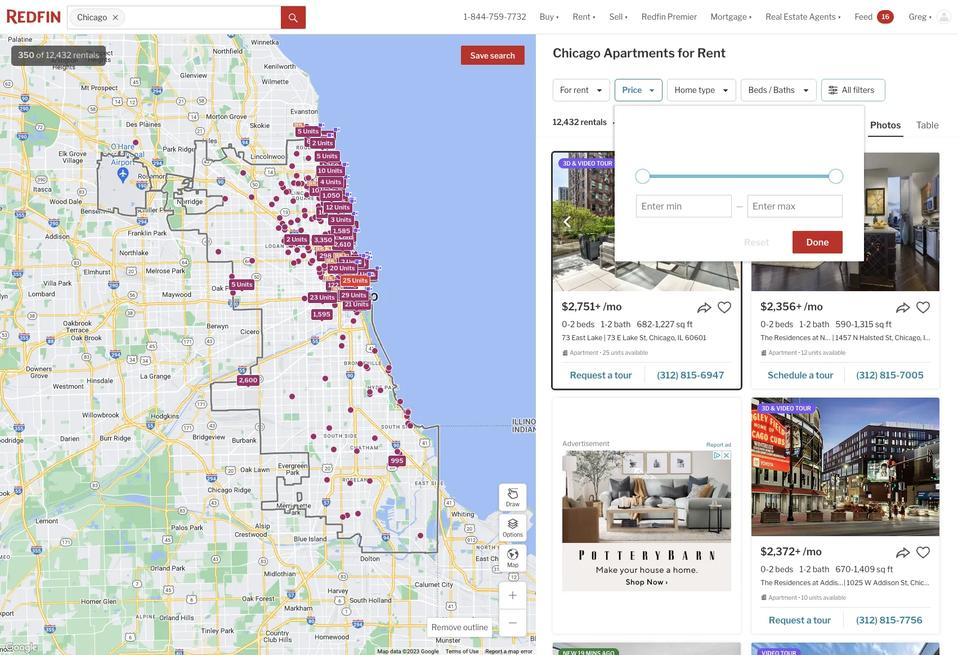 Task type: vqa. For each thing, say whether or not it's contained in the screenshot.
Amenities on the left top of the page
no



Task type: describe. For each thing, give the bounding box(es) containing it.
rent ▾ button
[[573, 0, 596, 34]]

1-2 bath for $2,751+ /mo
[[601, 319, 631, 329]]

1,585
[[333, 227, 350, 235]]

options button
[[499, 514, 527, 542]]

(312) 815-7005
[[857, 370, 924, 381]]

2 vertical spatial 12
[[802, 349, 808, 356]]

$2,372+ /mo
[[761, 546, 822, 557]]

sq for $2,751+ /mo
[[677, 319, 685, 329]]

chicago for chicago
[[77, 13, 107, 22]]

2 lake from the left
[[623, 334, 638, 342]]

(312) 815-6947 link
[[645, 365, 732, 384]]

1 horizontal spatial rent
[[698, 46, 726, 60]]

| for $2,372+ /mo
[[844, 578, 846, 587]]

apartment • 12 units available
[[769, 349, 846, 356]]

0 horizontal spatial 3d
[[563, 160, 571, 167]]

report ad
[[707, 442, 732, 448]]

favorite button image for $2,372+ /mo
[[916, 545, 931, 560]]

beds for $2,751+
[[577, 319, 595, 329]]

$2,751+ /mo
[[562, 301, 622, 313]]

for
[[560, 85, 572, 95]]

tour for $2,372+ /mo
[[796, 405, 812, 412]]

0-2 beds for $2,751+ /mo
[[562, 319, 595, 329]]

844-
[[471, 12, 489, 22]]

map region
[[0, 0, 571, 655]]

tour for $2,356+ /mo
[[825, 160, 841, 167]]

/mo for $2,356+ /mo
[[804, 301, 823, 313]]

a for $2,372+
[[807, 615, 812, 625]]

remove chicago image
[[112, 14, 119, 21]]

beds / baths
[[749, 85, 795, 95]]

29
[[342, 291, 350, 299]]

Enter min text field
[[642, 201, 727, 212]]

21 units
[[345, 300, 369, 308]]

7756
[[900, 615, 923, 625]]

reset button
[[731, 231, 784, 253]]

tour for $2,356+ /mo
[[816, 370, 834, 381]]

ft for $2,751+ /mo
[[687, 319, 693, 329]]

request a tour button for $2,751+
[[562, 366, 645, 383]]

chicago for chicago apartments for rent
[[553, 46, 601, 60]]

815- for $2,751+ /mo
[[681, 370, 701, 381]]

1- for $2,372+
[[800, 564, 807, 574]]

estate
[[784, 12, 808, 22]]

1457
[[836, 334, 852, 342]]

3d & video tour for $2,356+ /mo
[[791, 160, 841, 167]]

apartment • 25 units available
[[570, 349, 648, 356]]

options
[[503, 531, 523, 538]]

0 horizontal spatial &
[[572, 160, 577, 167]]

3
[[331, 216, 335, 224]]

14
[[342, 259, 350, 267]]

60601
[[685, 334, 707, 342]]

350
[[18, 50, 34, 60]]

error
[[521, 648, 533, 655]]

redfin premier
[[642, 12, 698, 22]]

0 horizontal spatial 7
[[313, 132, 317, 139]]

beds for $2,356+
[[776, 319, 794, 329]]

16
[[882, 12, 890, 21]]

10 up 1,200
[[319, 167, 326, 175]]

0-2 beds for $2,372+ /mo
[[761, 564, 794, 574]]

favorite button checkbox
[[916, 545, 931, 560]]

25 inside map region
[[343, 276, 351, 284]]

• for $2,751+
[[600, 349, 602, 356]]

▾ for greg ▾
[[929, 12, 933, 22]]

beds
[[749, 85, 768, 95]]

chicago, for $2,356+ /mo
[[895, 334, 922, 342]]

25 units
[[343, 276, 368, 284]]

terms
[[446, 648, 462, 655]]

(312) 815-7756
[[857, 615, 923, 625]]

ad
[[725, 442, 732, 448]]

350 of 12,432 rentals
[[18, 50, 99, 60]]

home type
[[675, 85, 715, 95]]

0 horizontal spatial tour
[[597, 160, 613, 167]]

report for report a map error
[[486, 648, 503, 655]]

for rent
[[560, 85, 589, 95]]

& for $2,372+
[[771, 405, 776, 412]]

il for $2,372+ /mo
[[939, 578, 945, 587]]

10 left '15'
[[319, 209, 326, 217]]

submit search image
[[289, 13, 298, 22]]

addison for st,
[[874, 578, 900, 587]]

21
[[345, 300, 352, 308]]

request a tour for $2,372+
[[769, 615, 832, 625]]

3d for $2,372+
[[762, 405, 770, 412]]

10 down 1,150
[[320, 179, 327, 187]]

| 1457 n halsted st, chicago, il 60642
[[833, 334, 953, 342]]

remove
[[432, 622, 462, 632]]

tour for $2,372+ /mo
[[814, 615, 832, 625]]

units for $2,356+ /mo
[[809, 349, 822, 356]]

bath for $2,372+ /mo
[[813, 564, 830, 574]]

2 vertical spatial 4 units
[[344, 256, 365, 264]]

2 73 from the left
[[607, 334, 616, 342]]

of for 350
[[36, 50, 44, 60]]

photos
[[871, 120, 902, 131]]

$2,372+
[[761, 546, 801, 557]]

chicago apartments for rent
[[553, 46, 726, 60]]

759-
[[489, 12, 507, 22]]

available for $2,372+ /mo
[[824, 594, 847, 601]]

0 vertical spatial 4
[[320, 178, 325, 186]]

save
[[471, 51, 489, 60]]

| 1025 w addison st, chicago, il 606
[[844, 578, 959, 587]]

298 units
[[320, 252, 349, 260]]

real estate agents ▾ button
[[759, 0, 849, 34]]

37 units
[[351, 271, 376, 278]]

draw
[[506, 500, 520, 507]]

a left map
[[504, 648, 507, 655]]

1 lake from the left
[[587, 334, 603, 342]]

baths
[[774, 85, 795, 95]]

the residences at newcity
[[761, 334, 848, 342]]

0-2 beds for $2,356+ /mo
[[761, 319, 794, 329]]

0 horizontal spatial 12,432
[[46, 50, 71, 60]]

sell ▾ button
[[603, 0, 635, 34]]

0 horizontal spatial |
[[604, 334, 606, 342]]

10 down the residences at addison and clark
[[802, 594, 808, 601]]

9 units
[[341, 256, 362, 264]]

apartment • 10 units available
[[769, 594, 847, 601]]

residences for $2,372+
[[775, 578, 811, 587]]

home type button
[[668, 79, 737, 101]]

0- for $2,751+
[[562, 319, 571, 329]]

favorite button checkbox for $2,751+ /mo
[[718, 300, 732, 315]]

1,227
[[655, 319, 675, 329]]

590-
[[836, 319, 855, 329]]

1 vertical spatial 7 units
[[334, 233, 354, 241]]

photo of 73 e lake st, chicago, il 60601 image
[[553, 153, 741, 291]]

| for $2,356+ /mo
[[833, 334, 835, 342]]

1,491
[[327, 188, 343, 196]]

1 vertical spatial 5 units
[[317, 152, 338, 160]]

1- for $2,356+
[[800, 319, 807, 329]]

0 horizontal spatial video
[[578, 160, 596, 167]]

apartment for $2,372+
[[769, 594, 798, 601]]

122
[[328, 281, 339, 289]]

halsted
[[860, 334, 884, 342]]

10 down 122 units
[[337, 292, 344, 300]]

0 vertical spatial 12
[[326, 204, 333, 211]]

terms of use
[[446, 648, 479, 655]]

1,409
[[854, 564, 875, 574]]

apartment for $2,356+
[[769, 349, 798, 356]]

/mo for $2,372+ /mo
[[803, 546, 822, 557]]

report a map error
[[486, 648, 533, 655]]

2,600
[[239, 376, 257, 384]]

$2,356+ /mo
[[761, 301, 823, 313]]

31
[[344, 297, 352, 305]]

7732
[[507, 12, 527, 22]]

minimum price slider
[[636, 169, 651, 184]]

23
[[310, 293, 318, 301]]

3d for $2,356+
[[791, 160, 799, 167]]

0- for $2,372+
[[761, 564, 769, 574]]

3d & video tour for $2,372+ /mo
[[762, 405, 812, 412]]

beds / baths button
[[741, 79, 817, 101]]

save search button
[[461, 46, 525, 65]]

premier
[[668, 12, 698, 22]]

request for $2,751+
[[570, 370, 606, 381]]

beds for $2,372+
[[776, 564, 794, 574]]

use
[[470, 648, 479, 655]]

1- for $2,751+
[[601, 319, 608, 329]]

0 horizontal spatial 5
[[232, 280, 236, 288]]

map for map data ©2023 google
[[378, 648, 389, 655]]

e
[[617, 334, 622, 342]]

(312) 815-7756 link
[[844, 610, 931, 629]]

▾ for rent ▾
[[593, 12, 596, 22]]

298
[[320, 252, 332, 260]]

maximum price slider
[[829, 169, 844, 184]]

0 vertical spatial 5
[[298, 128, 302, 135]]

st, for $2,356+ /mo
[[886, 334, 894, 342]]

all filters button
[[822, 79, 886, 101]]

dialog containing reset
[[615, 106, 865, 261]]

reset
[[745, 237, 770, 248]]

filters
[[854, 85, 875, 95]]



Task type: locate. For each thing, give the bounding box(es) containing it.
670-
[[836, 564, 854, 574]]

available down the residences at addison and clark
[[824, 594, 847, 601]]

1 the from the top
[[761, 334, 773, 342]]

3d down schedule
[[762, 405, 770, 412]]

save search
[[471, 51, 515, 60]]

ft up | 1457 n halsted st, chicago, il 60642
[[886, 319, 892, 329]]

video down 12,432 rentals • at the top
[[578, 160, 596, 167]]

apartment down east
[[570, 349, 599, 356]]

lake
[[587, 334, 603, 342], [623, 334, 638, 342]]

1-2 bath up the residences at addison and clark
[[800, 564, 830, 574]]

0 vertical spatial report
[[707, 442, 724, 448]]

rent ▾
[[573, 12, 596, 22]]

815-
[[681, 370, 701, 381], [880, 370, 900, 381], [880, 615, 900, 625]]

1- up the residences at newcity
[[800, 319, 807, 329]]

1 horizontal spatial lake
[[623, 334, 638, 342]]

1 residences from the top
[[775, 334, 811, 342]]

chicago, for $2,372+ /mo
[[911, 578, 938, 587]]

chicago, down 682-1,227 sq ft
[[649, 334, 676, 342]]

available down 73 east lake | 73 e lake st, chicago, il 60601
[[625, 349, 648, 356]]

il left 60601
[[678, 334, 684, 342]]

report ad button
[[707, 442, 732, 450]]

1 horizontal spatial 25
[[603, 349, 610, 356]]

0 horizontal spatial favorite button checkbox
[[718, 300, 732, 315]]

1 horizontal spatial request
[[769, 615, 805, 625]]

price button
[[615, 79, 663, 101]]

1 horizontal spatial report
[[707, 442, 724, 448]]

apartment down the residences at addison and clark
[[769, 594, 798, 601]]

favorite button image for $2,356+ /mo
[[916, 300, 931, 315]]

favorite button checkbox for $2,356+ /mo
[[916, 300, 931, 315]]

il for $2,356+ /mo
[[924, 334, 930, 342]]

advertisement
[[563, 439, 610, 448]]

12 units
[[326, 204, 350, 211], [325, 252, 349, 260]]

redfin premier button
[[635, 0, 704, 34]]

2 horizontal spatial video
[[806, 160, 824, 167]]

▾ inside dropdown button
[[838, 12, 842, 22]]

0 vertical spatial the
[[761, 334, 773, 342]]

rent right for
[[698, 46, 726, 60]]

25 down 73 east lake | 73 e lake st, chicago, il 60601
[[603, 349, 610, 356]]

map inside button
[[507, 561, 519, 568]]

1 horizontal spatial &
[[771, 405, 776, 412]]

request
[[570, 370, 606, 381], [769, 615, 805, 625]]

0 horizontal spatial il
[[678, 334, 684, 342]]

1 vertical spatial 4
[[321, 188, 325, 196]]

2 horizontal spatial |
[[844, 578, 846, 587]]

1,315
[[855, 319, 874, 329]]

next button image
[[721, 216, 732, 228]]

schedule a tour button
[[761, 366, 846, 383]]

of for terms
[[463, 648, 468, 655]]

addison down 670-
[[821, 578, 847, 587]]

report inside report ad button
[[707, 442, 724, 448]]

tour for $2,751+ /mo
[[615, 370, 633, 381]]

1 horizontal spatial 73
[[607, 334, 616, 342]]

sq for $2,372+ /mo
[[877, 564, 886, 574]]

| left 1457
[[833, 334, 835, 342]]

▾ for mortgage ▾
[[749, 12, 753, 22]]

chicago left remove chicago icon at the top left
[[77, 13, 107, 22]]

▾ for sell ▾
[[625, 12, 628, 22]]

rent right buy ▾
[[573, 12, 591, 22]]

1 horizontal spatial favorite button checkbox
[[916, 300, 931, 315]]

a down apartment • 12 units available
[[809, 370, 814, 381]]

the down $2,372+
[[761, 578, 773, 587]]

sq for $2,356+ /mo
[[876, 319, 885, 329]]

6 units
[[307, 137, 328, 145], [342, 256, 363, 264], [339, 258, 360, 266]]

units down the residences at newcity
[[809, 349, 822, 356]]

1 horizontal spatial 5
[[298, 128, 302, 135]]

0 horizontal spatial request a tour
[[570, 370, 633, 381]]

1 horizontal spatial tour
[[796, 405, 812, 412]]

8
[[325, 202, 330, 210]]

12,432 inside 12,432 rentals •
[[553, 117, 579, 127]]

/mo right $2,372+
[[803, 546, 822, 557]]

0 vertical spatial favorite button image
[[916, 300, 931, 315]]

4 down 1,150
[[320, 178, 325, 186]]

request a tour for $2,751+
[[570, 370, 633, 381]]

of right 350
[[36, 50, 44, 60]]

• for $2,356+
[[799, 349, 801, 356]]

request a tour
[[570, 370, 633, 381], [769, 615, 832, 625]]

1 vertical spatial request a tour button
[[761, 611, 844, 628]]

| left and
[[844, 578, 846, 587]]

0 vertical spatial 7
[[313, 132, 317, 139]]

photo of 1212 s michigan ave, chicago, il 60605 image
[[553, 642, 741, 655]]

st, right 'clark'
[[901, 578, 909, 587]]

units down e
[[611, 349, 624, 356]]

11
[[323, 196, 329, 204]]

rentals inside 12,432 rentals •
[[581, 117, 607, 127]]

1 horizontal spatial chicago
[[553, 46, 601, 60]]

3d & video tour
[[563, 160, 613, 167], [791, 160, 841, 167], [762, 405, 812, 412]]

2 the from the top
[[761, 578, 773, 587]]

0 vertical spatial of
[[36, 50, 44, 60]]

bath up e
[[614, 319, 631, 329]]

1-2 bath for $2,372+ /mo
[[800, 564, 830, 574]]

0 horizontal spatial rentals
[[73, 50, 99, 60]]

670-1,409 sq ft
[[836, 564, 894, 574]]

terms of use link
[[446, 648, 479, 655]]

0 vertical spatial 25
[[343, 276, 351, 284]]

1025
[[847, 578, 864, 587]]

map left data
[[378, 648, 389, 655]]

bath for $2,751+ /mo
[[614, 319, 631, 329]]

remove outline button
[[428, 618, 492, 637]]

available
[[625, 349, 648, 356], [823, 349, 846, 356], [824, 594, 847, 601]]

7 units up 1,359
[[313, 132, 334, 139]]

report left map
[[486, 648, 503, 655]]

a
[[608, 370, 613, 381], [809, 370, 814, 381], [807, 615, 812, 625], [504, 648, 507, 655]]

▾ for buy ▾
[[556, 12, 560, 22]]

12,432 right 350
[[46, 50, 71, 60]]

1 favorite button image from the top
[[916, 300, 931, 315]]

2 vertical spatial 5 units
[[232, 280, 253, 288]]

8 units
[[325, 202, 346, 210]]

• inside 12,432 rentals •
[[613, 118, 615, 128]]

video for $2,356+ /mo
[[806, 160, 824, 167]]

beds up east
[[577, 319, 595, 329]]

4 up 20 units
[[344, 256, 349, 264]]

&
[[572, 160, 577, 167], [800, 160, 805, 167], [771, 405, 776, 412]]

table
[[917, 120, 939, 131]]

None search field
[[125, 6, 281, 29]]

▾
[[556, 12, 560, 22], [593, 12, 596, 22], [625, 12, 628, 22], [749, 12, 753, 22], [838, 12, 842, 22], [929, 12, 933, 22]]

photo of 734 w sheridan rd, chicago, il 60613 image
[[752, 642, 940, 655]]

0 vertical spatial residences
[[775, 334, 811, 342]]

4 units up 20 units
[[344, 256, 365, 264]]

schedule
[[768, 370, 808, 381]]

0 vertical spatial 5 units
[[298, 128, 319, 135]]

1 vertical spatial 12
[[325, 252, 332, 260]]

3d & video tour down 12,432 rentals • at the top
[[563, 160, 613, 167]]

1-2 bath up e
[[601, 319, 631, 329]]

residences up apartment • 10 units available on the right
[[775, 578, 811, 587]]

0- for $2,356+
[[761, 319, 769, 329]]

2
[[312, 139, 316, 147], [287, 235, 291, 243], [341, 258, 345, 266], [345, 301, 349, 309], [571, 319, 575, 329], [608, 319, 613, 329], [769, 319, 774, 329], [807, 319, 811, 329], [769, 564, 774, 574], [807, 564, 811, 574]]

done
[[807, 237, 829, 248]]

3d & video tour up maximum price slider
[[791, 160, 841, 167]]

greg
[[909, 12, 927, 22]]

815- down 60601
[[681, 370, 701, 381]]

0 horizontal spatial lake
[[587, 334, 603, 342]]

4 units
[[320, 178, 341, 186], [321, 188, 342, 196], [344, 256, 365, 264]]

request a tour down apartment • 25 units available
[[570, 370, 633, 381]]

sell ▾ button
[[610, 0, 628, 34]]

a for $2,356+
[[809, 370, 814, 381]]

addison for and
[[821, 578, 847, 587]]

available for $2,356+ /mo
[[823, 349, 846, 356]]

request a tour button down apartment • 25 units available
[[562, 366, 645, 383]]

rent inside rent ▾ dropdown button
[[573, 12, 591, 22]]

3 units
[[331, 216, 352, 224]]

a for $2,751+
[[608, 370, 613, 381]]

5 ▾ from the left
[[838, 12, 842, 22]]

1 at from the top
[[813, 334, 819, 342]]

/
[[769, 85, 772, 95]]

east
[[572, 334, 586, 342]]

tour down schedule a tour
[[796, 405, 812, 412]]

0 vertical spatial 12,432
[[46, 50, 71, 60]]

0 horizontal spatial of
[[36, 50, 44, 60]]

17
[[333, 222, 339, 230]]

st, right halsted
[[886, 334, 894, 342]]

units for $2,372+ /mo
[[810, 594, 822, 601]]

0 vertical spatial map
[[507, 561, 519, 568]]

google
[[421, 648, 439, 655]]

/mo right $2,356+
[[804, 301, 823, 313]]

6 ▾ from the left
[[929, 12, 933, 22]]

1 horizontal spatial 7
[[334, 233, 337, 241]]

at for $2,356+ /mo
[[813, 334, 819, 342]]

1 ▾ from the left
[[556, 12, 560, 22]]

Enter max text field
[[753, 201, 838, 212]]

9
[[341, 256, 345, 264]]

• down 73 east lake | 73 e lake st, chicago, il 60601
[[600, 349, 602, 356]]

10
[[319, 167, 326, 175], [320, 179, 327, 187], [312, 186, 319, 194], [319, 209, 326, 217], [337, 292, 344, 300], [802, 594, 808, 601]]

bath up the residences at addison and clark
[[813, 564, 830, 574]]

2 horizontal spatial 3d
[[791, 160, 799, 167]]

0-
[[562, 319, 571, 329], [761, 319, 769, 329], [761, 564, 769, 574]]

1,150
[[323, 167, 339, 175]]

bath for $2,356+ /mo
[[813, 319, 830, 329]]

3d
[[563, 160, 571, 167], [791, 160, 799, 167], [762, 405, 770, 412]]

10 left 1,050
[[312, 186, 319, 194]]

1 vertical spatial rentals
[[581, 117, 607, 127]]

$2,356+
[[761, 301, 802, 313]]

for
[[678, 46, 695, 60]]

units for $2,751+ /mo
[[611, 349, 624, 356]]

favorite button image up | 1457 n halsted st, chicago, il 60642
[[916, 300, 931, 315]]

tour down apartment • 10 units available on the right
[[814, 615, 832, 625]]

0 horizontal spatial 25
[[343, 276, 351, 284]]

37
[[351, 271, 359, 278]]

residences for $2,356+
[[775, 334, 811, 342]]

▾ right buy
[[556, 12, 560, 22]]

1 vertical spatial 25
[[603, 349, 610, 356]]

residences up apartment • 12 units available
[[775, 334, 811, 342]]

lake right east
[[587, 334, 603, 342]]

1 vertical spatial rent
[[698, 46, 726, 60]]

▾ right the sell
[[625, 12, 628, 22]]

all
[[842, 85, 852, 95]]

1 vertical spatial favorite button image
[[916, 545, 931, 560]]

ft for $2,356+ /mo
[[886, 319, 892, 329]]

sq
[[677, 319, 685, 329], [876, 319, 885, 329], [877, 564, 886, 574]]

2 horizontal spatial il
[[939, 578, 945, 587]]

15
[[326, 202, 334, 210]]

draw button
[[499, 483, 527, 511]]

1 vertical spatial chicago
[[553, 46, 601, 60]]

ft for $2,372+ /mo
[[888, 564, 894, 574]]

1 vertical spatial at
[[813, 578, 819, 587]]

1- left '759-'
[[464, 12, 471, 22]]

29 units
[[342, 291, 367, 299]]

1 horizontal spatial st,
[[886, 334, 894, 342]]

0 horizontal spatial report
[[486, 648, 503, 655]]

2 horizontal spatial 5
[[317, 152, 321, 160]]

815- down | 1025 w addison st, chicago, il 606
[[880, 615, 900, 625]]

2 horizontal spatial st,
[[901, 578, 909, 587]]

12
[[326, 204, 333, 211], [325, 252, 332, 260], [802, 349, 808, 356]]

2 favorite button checkbox from the left
[[916, 300, 931, 315]]

report for report ad
[[707, 442, 724, 448]]

request a tour button for $2,372+
[[761, 611, 844, 628]]

0 horizontal spatial st,
[[640, 334, 648, 342]]

0-2 beds down $2,372+
[[761, 564, 794, 574]]

1 horizontal spatial video
[[777, 405, 795, 412]]

il
[[678, 334, 684, 342], [924, 334, 930, 342], [939, 578, 945, 587]]

favorite button checkbox
[[718, 300, 732, 315], [916, 300, 931, 315]]

/mo right $2,751+
[[603, 301, 622, 313]]

ft up | 1025 w addison st, chicago, il 606
[[888, 564, 894, 574]]

6
[[307, 137, 311, 145], [342, 256, 346, 264], [339, 258, 343, 266]]

7005
[[900, 370, 924, 381]]

1 horizontal spatial of
[[463, 648, 468, 655]]

map data ©2023 google
[[378, 648, 439, 655]]

residences
[[775, 334, 811, 342], [775, 578, 811, 587]]

1 horizontal spatial request a tour
[[769, 615, 832, 625]]

1 vertical spatial 7
[[334, 233, 337, 241]]

chicago, left 60642
[[895, 334, 922, 342]]

favorite button image up | 1025 w addison st, chicago, il 606
[[916, 545, 931, 560]]

photo of 1025 w addison st, chicago, il 60613 image
[[752, 398, 940, 536]]

2 addison from the left
[[874, 578, 900, 587]]

map for map
[[507, 561, 519, 568]]

chicago, left 606
[[911, 578, 938, 587]]

the for $2,356+
[[761, 334, 773, 342]]

1 horizontal spatial rentals
[[581, 117, 607, 127]]

previous button image
[[562, 216, 573, 228]]

0 horizontal spatial 73
[[562, 334, 571, 342]]

/mo for $2,751+ /mo
[[603, 301, 622, 313]]

& up enter max text field
[[800, 160, 805, 167]]

1 vertical spatial 12,432
[[553, 117, 579, 127]]

2 vertical spatial 5
[[232, 280, 236, 288]]

2 horizontal spatial &
[[800, 160, 805, 167]]

photos button
[[869, 119, 914, 137]]

2 vertical spatial 4
[[344, 256, 349, 264]]

tour down apartment • 25 units available
[[615, 370, 633, 381]]

0 horizontal spatial request
[[570, 370, 606, 381]]

w
[[865, 578, 872, 587]]

1 vertical spatial 12 units
[[325, 252, 349, 260]]

addison right w
[[874, 578, 900, 587]]

1 vertical spatial the
[[761, 578, 773, 587]]

7 units down 17 units
[[334, 233, 354, 241]]

(312) left 6947
[[657, 370, 679, 381]]

1- down the $2,751+ /mo
[[601, 319, 608, 329]]

apartment for $2,751+
[[570, 349, 599, 356]]

3d & video tour down schedule
[[762, 405, 812, 412]]

map
[[508, 648, 520, 655]]

2 horizontal spatial tour
[[825, 160, 841, 167]]

dialog
[[615, 106, 865, 261]]

photo of 1457 n halsted st, chicago, il 60642 image
[[752, 153, 940, 291]]

rentals
[[73, 50, 99, 60], [581, 117, 607, 127]]

73 left east
[[562, 334, 571, 342]]

the residences at addison and clark
[[761, 578, 878, 587]]

report left the ad
[[707, 442, 724, 448]]

1 addison from the left
[[821, 578, 847, 587]]

favorite button image
[[718, 300, 732, 315]]

2 at from the top
[[813, 578, 819, 587]]

0 horizontal spatial chicago
[[77, 13, 107, 22]]

3 ▾ from the left
[[625, 12, 628, 22]]

available for $2,751+ /mo
[[625, 349, 648, 356]]

/mo
[[603, 301, 622, 313], [804, 301, 823, 313], [803, 546, 822, 557]]

0 vertical spatial chicago
[[77, 13, 107, 22]]

map down options
[[507, 561, 519, 568]]

(312) for $2,356+ /mo
[[857, 370, 878, 381]]

3d up enter max text field
[[791, 160, 799, 167]]

il left 60642
[[924, 334, 930, 342]]

15 units
[[326, 202, 350, 210]]

1 horizontal spatial request a tour button
[[761, 611, 844, 628]]

20
[[330, 264, 338, 272]]

1 vertical spatial residences
[[775, 578, 811, 587]]

1 vertical spatial request
[[769, 615, 805, 625]]

0 vertical spatial request a tour
[[570, 370, 633, 381]]

0 horizontal spatial request a tour button
[[562, 366, 645, 383]]

682-1,227 sq ft
[[637, 319, 693, 329]]

0 vertical spatial 4 units
[[320, 178, 341, 186]]

a down apartment • 25 units available
[[608, 370, 613, 381]]

815- for $2,356+ /mo
[[880, 370, 900, 381]]

1-2 bath
[[601, 319, 631, 329], [800, 319, 830, 329], [800, 564, 830, 574]]

$2,751+
[[562, 301, 601, 313]]

video up enter max text field
[[806, 160, 824, 167]]

2 ▾ from the left
[[593, 12, 596, 22]]

0- down $2,751+
[[562, 319, 571, 329]]

request a tour down apartment • 10 units available on the right
[[769, 615, 832, 625]]

1 vertical spatial report
[[486, 648, 503, 655]]

25 down 20 units
[[343, 276, 351, 284]]

type
[[699, 85, 715, 95]]

0 horizontal spatial addison
[[821, 578, 847, 587]]

bath up newcity
[[813, 319, 830, 329]]

request a tour button
[[562, 366, 645, 383], [761, 611, 844, 628]]

units
[[303, 128, 319, 135], [318, 132, 334, 139], [312, 137, 328, 145], [318, 139, 333, 147], [322, 152, 338, 160], [327, 167, 343, 175], [326, 178, 341, 186], [328, 179, 344, 187], [321, 186, 336, 194], [327, 188, 342, 196], [330, 196, 346, 204], [335, 202, 350, 210], [331, 202, 346, 210], [335, 204, 350, 211], [328, 209, 343, 217], [336, 216, 352, 224], [341, 222, 356, 230], [339, 233, 354, 241], [292, 235, 307, 243], [333, 252, 349, 260], [333, 252, 349, 260], [350, 256, 365, 264], [346, 256, 362, 264], [348, 256, 363, 264], [344, 258, 360, 266], [347, 258, 362, 266], [351, 259, 366, 267], [340, 264, 355, 272], [360, 271, 376, 278], [352, 276, 368, 284], [237, 280, 253, 288], [340, 281, 356, 289], [351, 291, 367, 299], [346, 292, 361, 300], [319, 293, 335, 301], [353, 297, 368, 305], [353, 300, 369, 308], [350, 301, 365, 309]]

rent ▾ button
[[566, 0, 603, 34]]

all filters
[[842, 85, 875, 95]]

4 units up 11 units on the left top
[[321, 188, 342, 196]]

google image
[[3, 640, 40, 655]]

1 horizontal spatial 12,432
[[553, 117, 579, 127]]

beds down $2,372+
[[776, 564, 794, 574]]

beds down $2,356+
[[776, 319, 794, 329]]

815- for $2,372+ /mo
[[880, 615, 900, 625]]

4
[[320, 178, 325, 186], [321, 188, 325, 196], [344, 256, 349, 264]]

1 vertical spatial map
[[378, 648, 389, 655]]

video for $2,372+ /mo
[[777, 405, 795, 412]]

0- down $2,356+
[[761, 319, 769, 329]]

1 73 from the left
[[562, 334, 571, 342]]

(312) for $2,751+ /mo
[[657, 370, 679, 381]]

request a tour button down apartment • 10 units available on the right
[[761, 611, 844, 628]]

0- down $2,372+
[[761, 564, 769, 574]]

0 vertical spatial request
[[570, 370, 606, 381]]

1 vertical spatial request a tour
[[769, 615, 832, 625]]

0 horizontal spatial map
[[378, 648, 389, 655]]

1 horizontal spatial map
[[507, 561, 519, 568]]

1 horizontal spatial il
[[924, 334, 930, 342]]

0 vertical spatial rentals
[[73, 50, 99, 60]]

st, for $2,372+ /mo
[[901, 578, 909, 587]]

available down newcity
[[823, 349, 846, 356]]

video down schedule
[[777, 405, 795, 412]]

1 vertical spatial 4 units
[[321, 188, 342, 196]]

& down schedule
[[771, 405, 776, 412]]

2 favorite button image from the top
[[916, 545, 931, 560]]

buy ▾
[[540, 12, 560, 22]]

1 horizontal spatial |
[[833, 334, 835, 342]]

0 vertical spatial request a tour button
[[562, 366, 645, 383]]

1 vertical spatial 5
[[317, 152, 321, 160]]

& for $2,356+
[[800, 160, 805, 167]]

0 vertical spatial 12 units
[[326, 204, 350, 211]]

0-2 beds up east
[[562, 319, 595, 329]]

favorite button image
[[916, 300, 931, 315], [916, 545, 931, 560]]

0 horizontal spatial rent
[[573, 12, 591, 22]]

0 vertical spatial 7 units
[[313, 132, 334, 139]]

(312) for $2,372+ /mo
[[857, 615, 878, 625]]

the for $2,372+
[[761, 578, 773, 587]]

1 horizontal spatial 3d
[[762, 405, 770, 412]]

ad region
[[563, 451, 732, 592]]

tour down apartment • 12 units available
[[816, 370, 834, 381]]

1-2 bath for $2,356+ /mo
[[800, 319, 830, 329]]

0 vertical spatial at
[[813, 334, 819, 342]]

2 residences from the top
[[775, 578, 811, 587]]

units down the residences at addison and clark
[[810, 594, 822, 601]]

a down apartment • 10 units available on the right
[[807, 615, 812, 625]]

12,432 rentals •
[[553, 117, 615, 128]]

12,432 down for
[[553, 117, 579, 127]]

request for $2,372+
[[769, 615, 805, 625]]

at for $2,372+ /mo
[[813, 578, 819, 587]]

lake right e
[[623, 334, 638, 342]]

1 favorite button checkbox from the left
[[718, 300, 732, 315]]

agents
[[810, 12, 836, 22]]

4 ▾ from the left
[[749, 12, 753, 22]]

addison
[[821, 578, 847, 587], [874, 578, 900, 587]]

buy ▾ button
[[533, 0, 566, 34]]

at up apartment • 12 units available
[[813, 334, 819, 342]]

▾ right agents
[[838, 12, 842, 22]]

• for $2,372+
[[799, 594, 801, 601]]

0-2 beds down $2,356+
[[761, 319, 794, 329]]



